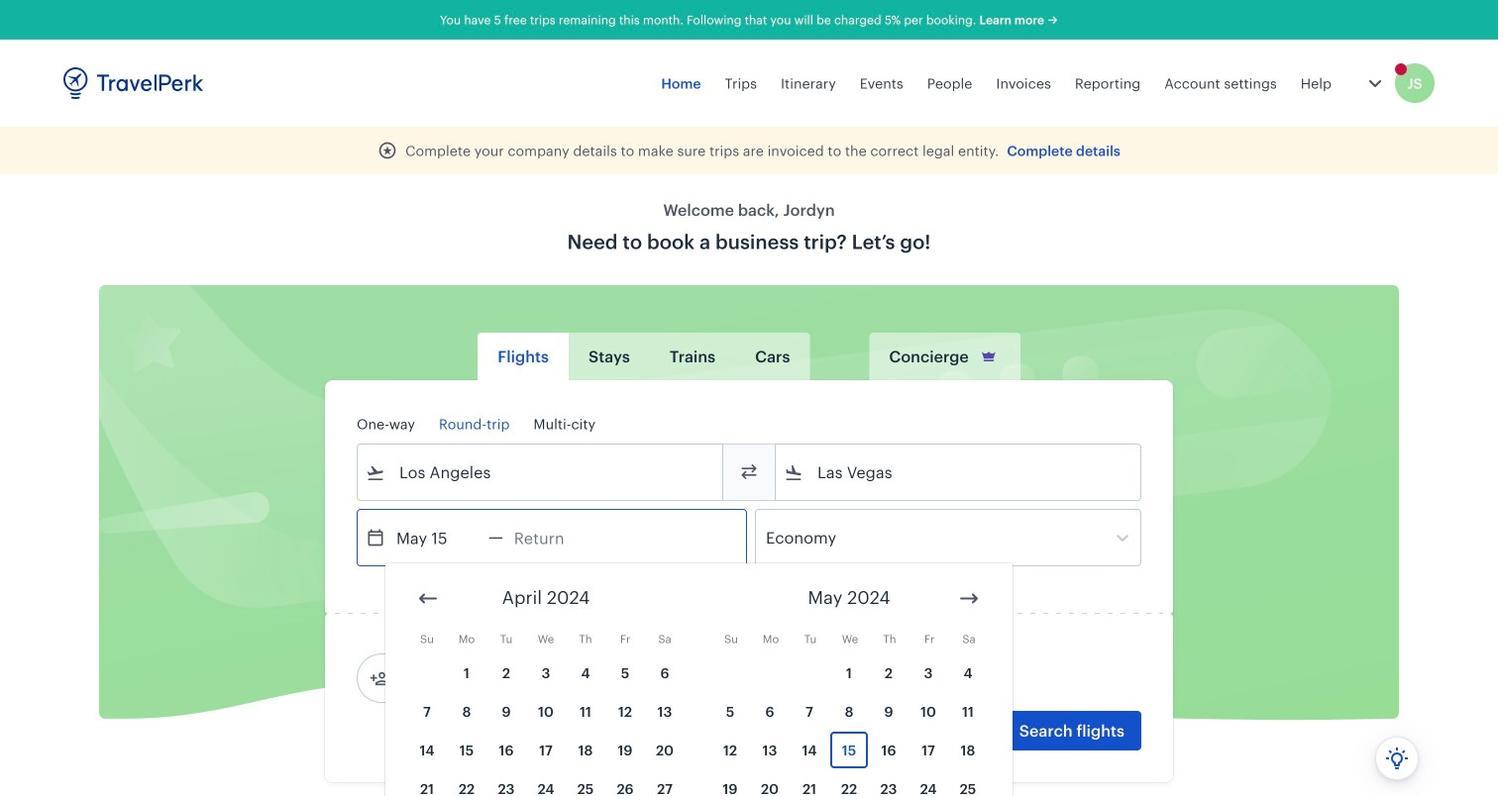 Task type: describe. For each thing, give the bounding box(es) containing it.
move forward to switch to the next month. image
[[957, 587, 981, 611]]

Depart text field
[[385, 510, 488, 566]]

To search field
[[804, 457, 1115, 488]]

Add first traveler search field
[[389, 663, 596, 695]]



Task type: locate. For each thing, give the bounding box(es) containing it.
calendar application
[[385, 564, 1498, 797]]

From search field
[[385, 457, 697, 488]]

Return text field
[[503, 510, 606, 566]]

move backward to switch to the previous month. image
[[416, 587, 440, 611]]



